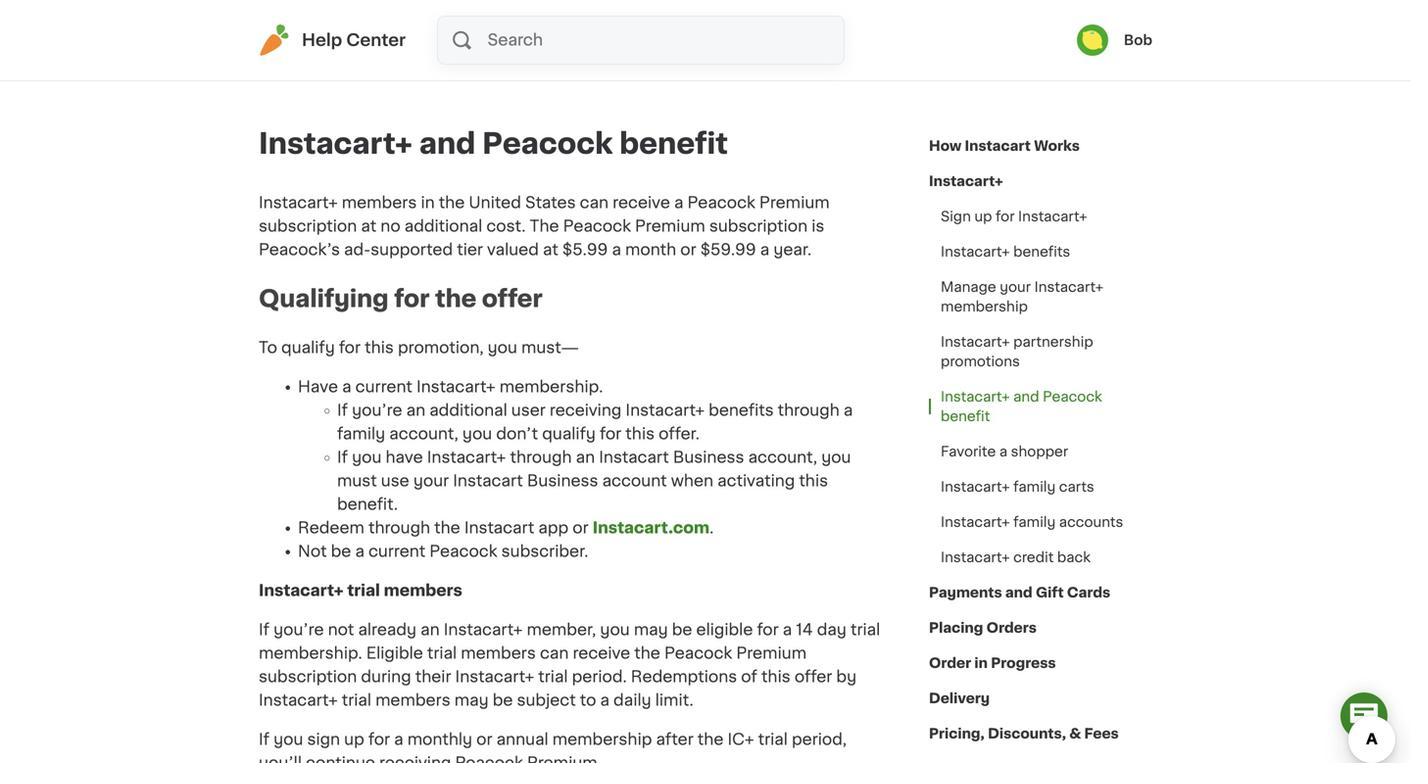 Task type: locate. For each thing, give the bounding box(es) containing it.
help
[[302, 32, 342, 49]]

carts
[[1060, 480, 1095, 494]]

1 vertical spatial or
[[573, 520, 589, 536]]

1 vertical spatial can
[[540, 646, 569, 662]]

benefit.
[[337, 497, 398, 513]]

sign up for instacart+ link
[[929, 199, 1100, 234]]

1 horizontal spatial benefit
[[941, 410, 991, 424]]

through down benefit.
[[369, 520, 430, 536]]

current down to qualify for this promotion, you must—
[[356, 379, 413, 395]]

0 horizontal spatial may
[[455, 693, 489, 709]]

premium up of at the bottom right of the page
[[737, 646, 807, 662]]

your down 'instacart+ benefits' link
[[1000, 280, 1031, 294]]

0 vertical spatial in
[[421, 195, 435, 211]]

trial
[[347, 583, 380, 599], [851, 622, 881, 638], [427, 646, 457, 662], [539, 669, 568, 685], [342, 693, 372, 709], [758, 732, 788, 748]]

you inside if you sign up for a monthly or annual membership after the ic+ trial period, you'll continue receiving peacock premium.
[[274, 732, 303, 748]]

membership. inside have a current instacart+ membership. if you're an additional user receiving instacart+ benefits through a family account, you don't qualify for this offer. if you have instacart+ through an instacart business account, you must use your instacart business account when activating this benefit. redeem through the instacart app or instacart.com . not be a current peacock subscriber.
[[500, 379, 603, 395]]

0 horizontal spatial membership.
[[259, 646, 362, 662]]

1 horizontal spatial you're
[[352, 403, 402, 418]]

1 horizontal spatial business
[[673, 450, 745, 466]]

this
[[365, 340, 394, 356], [626, 426, 655, 442], [799, 473, 829, 489], [762, 669, 791, 685]]

trial right ic+
[[758, 732, 788, 748]]

0 vertical spatial offer
[[482, 287, 543, 311]]

1 horizontal spatial your
[[1000, 280, 1031, 294]]

business up when
[[673, 450, 745, 466]]

members up already
[[384, 583, 463, 599]]

0 vertical spatial through
[[778, 403, 840, 418]]

1 vertical spatial at
[[543, 242, 559, 258]]

1 vertical spatial receive
[[573, 646, 631, 662]]

may up monthly
[[455, 693, 489, 709]]

0 horizontal spatial offer
[[482, 287, 543, 311]]

instacart+ partnership promotions link
[[929, 325, 1153, 379]]

instacart+ benefits
[[941, 245, 1071, 259]]

how
[[929, 139, 962, 153]]

or left 'annual'
[[477, 732, 493, 748]]

how instacart works link
[[929, 128, 1080, 164]]

0 vertical spatial you're
[[352, 403, 402, 418]]

receive
[[613, 195, 671, 211], [573, 646, 631, 662]]

receiving down monthly
[[379, 756, 451, 764]]

subscription up $59.99
[[710, 219, 808, 234]]

trial up subject
[[539, 669, 568, 685]]

your inside the manage your instacart+ membership
[[1000, 280, 1031, 294]]

0 vertical spatial benefits
[[1014, 245, 1071, 259]]

be left eligible
[[672, 622, 693, 638]]

monthly
[[408, 732, 473, 748]]

for inside have a current instacart+ membership. if you're an additional user receiving instacart+ benefits through a family account, you don't qualify for this offer. if you have instacart+ through an instacart business account, you must use your instacart business account when activating this benefit. redeem through the instacart app or instacart.com . not be a current peacock subscriber.
[[600, 426, 622, 442]]

1 vertical spatial in
[[975, 657, 988, 671]]

family up credit
[[1014, 516, 1056, 529]]

0 vertical spatial up
[[975, 210, 993, 224]]

period.
[[572, 669, 627, 685]]

0 horizontal spatial benefits
[[709, 403, 774, 418]]

if
[[337, 403, 348, 418], [337, 450, 348, 466], [259, 622, 270, 638], [259, 732, 270, 748]]

2 vertical spatial and
[[1006, 586, 1033, 600]]

0 vertical spatial qualify
[[281, 340, 335, 356]]

benefit
[[620, 130, 728, 158], [941, 410, 991, 424]]

you're left not
[[274, 622, 324, 638]]

credit
[[1014, 551, 1054, 565]]

1 horizontal spatial through
[[510, 450, 572, 466]]

subscription down not
[[259, 669, 357, 685]]

qualify right the to
[[281, 340, 335, 356]]

member,
[[527, 622, 596, 638]]

you're
[[352, 403, 402, 418], [274, 622, 324, 638]]

1 vertical spatial membership.
[[259, 646, 362, 662]]

membership.
[[500, 379, 603, 395], [259, 646, 362, 662]]

1 vertical spatial membership
[[553, 732, 652, 748]]

0 vertical spatial membership.
[[500, 379, 603, 395]]

additional up don't
[[430, 403, 508, 418]]

at down the
[[543, 242, 559, 258]]

or inside instacart+ members in the united states can receive a peacock premium subscription at no additional cost. the peacock premium subscription is peacock's ad-supported tier valued at $5.99 a month or $59.99 a year.
[[681, 242, 697, 258]]

2 vertical spatial family
[[1014, 516, 1056, 529]]

current
[[356, 379, 413, 395], [369, 544, 426, 560]]

1 vertical spatial qualify
[[542, 426, 596, 442]]

benefits up activating
[[709, 403, 774, 418]]

or inside have a current instacart+ membership. if you're an additional user receiving instacart+ benefits through a family account, you don't qualify for this offer. if you have instacart+ through an instacart business account, you must use your instacart business account when activating this benefit. redeem through the instacart app or instacart.com . not be a current peacock subscriber.
[[573, 520, 589, 536]]

in inside instacart+ members in the united states can receive a peacock premium subscription at no additional cost. the peacock premium subscription is peacock's ad-supported tier valued at $5.99 a month or $59.99 a year.
[[421, 195, 435, 211]]

be left subject
[[493, 693, 513, 709]]

1 vertical spatial benefits
[[709, 403, 774, 418]]

qualifying for the offer
[[259, 287, 543, 311]]

additional up tier at the top left
[[405, 219, 483, 234]]

up up "continue"
[[344, 732, 365, 748]]

0 horizontal spatial benefit
[[620, 130, 728, 158]]

2 vertical spatial an
[[421, 622, 440, 638]]

0 vertical spatial an
[[406, 403, 426, 418]]

the inside if you sign up for a monthly or annual membership after the ic+ trial period, you'll continue receiving peacock premium.
[[698, 732, 724, 748]]

premium up month
[[635, 219, 706, 234]]

family inside have a current instacart+ membership. if you're an additional user receiving instacart+ benefits through a family account, you don't qualify for this offer. if you have instacart+ through an instacart business account, you must use your instacart business account when activating this benefit. redeem through the instacart app or instacart.com . not be a current peacock subscriber.
[[337, 426, 386, 442]]

premium up is
[[760, 195, 830, 211]]

1 vertical spatial may
[[455, 693, 489, 709]]

activating
[[718, 473, 795, 489]]

0 vertical spatial your
[[1000, 280, 1031, 294]]

0 horizontal spatial at
[[361, 219, 377, 234]]

app
[[539, 520, 569, 536]]

if inside if you sign up for a monthly or annual membership after the ic+ trial period, you'll continue receiving peacock premium.
[[259, 732, 270, 748]]

you
[[488, 340, 518, 356], [463, 426, 492, 442], [352, 450, 382, 466], [822, 450, 851, 466], [600, 622, 630, 638], [274, 732, 303, 748]]

1 horizontal spatial membership.
[[500, 379, 603, 395]]

2 vertical spatial or
[[477, 732, 493, 748]]

help center link
[[259, 25, 406, 56]]

and
[[419, 130, 476, 158], [1014, 390, 1040, 404], [1006, 586, 1033, 600]]

premium inside if you're not already an instacart+ member, you may be eligible for a 14 day trial membership. eligible trial members can receive the peacock premium subscription during their instacart+ trial period. redemptions of this offer by instacart+ trial members may be subject to a daily limit.
[[737, 646, 807, 662]]

1 vertical spatial your
[[414, 473, 449, 489]]

in up supported
[[421, 195, 435, 211]]

1 horizontal spatial account,
[[749, 450, 818, 466]]

trial down during
[[342, 693, 372, 709]]

can inside if you're not already an instacart+ member, you may be eligible for a 14 day trial membership. eligible trial members can receive the peacock premium subscription during their instacart+ trial period. redemptions of this offer by instacart+ trial members may be subject to a daily limit.
[[540, 646, 569, 662]]

trial up not
[[347, 583, 380, 599]]

up inside if you sign up for a monthly or annual membership after the ic+ trial period, you'll continue receiving peacock premium.
[[344, 732, 365, 748]]

instacart.com link
[[593, 520, 710, 536]]

members
[[342, 195, 417, 211], [384, 583, 463, 599], [461, 646, 536, 662], [376, 693, 451, 709]]

account
[[603, 473, 667, 489]]

1 horizontal spatial may
[[634, 622, 668, 638]]

or right month
[[681, 242, 697, 258]]

instacart image
[[259, 25, 290, 56]]

1 vertical spatial up
[[344, 732, 365, 748]]

if inside if you're not already an instacart+ member, you may be eligible for a 14 day trial membership. eligible trial members can receive the peacock premium subscription during their instacart+ trial period. redemptions of this offer by instacart+ trial members may be subject to a daily limit.
[[259, 622, 270, 638]]

at left no
[[361, 219, 377, 234]]

their
[[415, 669, 451, 685]]

0 vertical spatial membership
[[941, 300, 1028, 314]]

receiving right user
[[550, 403, 622, 418]]

0 vertical spatial receiving
[[550, 403, 622, 418]]

or inside if you sign up for a monthly or annual membership after the ic+ trial period, you'll continue receiving peacock premium.
[[477, 732, 493, 748]]

receive inside instacart+ members in the united states can receive a peacock premium subscription at no additional cost. the peacock premium subscription is peacock's ad-supported tier valued at $5.99 a month or $59.99 a year.
[[613, 195, 671, 211]]

0 vertical spatial additional
[[405, 219, 483, 234]]

membership down manage
[[941, 300, 1028, 314]]

peacock down 'annual'
[[455, 756, 523, 764]]

1 horizontal spatial membership
[[941, 300, 1028, 314]]

0 vertical spatial receive
[[613, 195, 671, 211]]

0 vertical spatial instacart+ and peacock benefit
[[259, 130, 728, 158]]

favorite a shopper
[[941, 445, 1069, 459]]

1 vertical spatial business
[[527, 473, 599, 489]]

your down 'have'
[[414, 473, 449, 489]]

family up must
[[337, 426, 386, 442]]

your
[[1000, 280, 1031, 294], [414, 473, 449, 489]]

0 vertical spatial benefit
[[620, 130, 728, 158]]

1 vertical spatial and
[[1014, 390, 1040, 404]]

1 horizontal spatial offer
[[795, 669, 833, 685]]

offer inside if you're not already an instacart+ member, you may be eligible for a 14 day trial membership. eligible trial members can receive the peacock premium subscription during their instacart+ trial period. redemptions of this offer by instacart+ trial members may be subject to a daily limit.
[[795, 669, 833, 685]]

in right 'order'
[[975, 657, 988, 671]]

0 horizontal spatial can
[[540, 646, 569, 662]]

for up account
[[600, 426, 622, 442]]

receiving inside have a current instacart+ membership. if you're an additional user receiving instacart+ benefits through a family account, you don't qualify for this offer. if you have instacart+ through an instacart business account, you must use your instacart business account when activating this benefit. redeem through the instacart app or instacart.com . not be a current peacock subscriber.
[[550, 403, 622, 418]]

be down "redeem"
[[331, 544, 351, 560]]

through up activating
[[778, 403, 840, 418]]

0 horizontal spatial you're
[[274, 622, 324, 638]]

1 horizontal spatial qualify
[[542, 426, 596, 442]]

membership. inside if you're not already an instacart+ member, you may be eligible for a 14 day trial membership. eligible trial members can receive the peacock premium subscription during their instacart+ trial period. redemptions of this offer by instacart+ trial members may be subject to a daily limit.
[[259, 646, 362, 662]]

2 vertical spatial premium
[[737, 646, 807, 662]]

1 vertical spatial benefit
[[941, 410, 991, 424]]

instacart up account
[[599, 450, 669, 466]]

receive up period.
[[573, 646, 631, 662]]

2 horizontal spatial through
[[778, 403, 840, 418]]

for left 14
[[757, 622, 779, 638]]

or right app
[[573, 520, 589, 536]]

current up instacart+ trial members
[[369, 544, 426, 560]]

1 vertical spatial you're
[[274, 622, 324, 638]]

0 horizontal spatial receiving
[[379, 756, 451, 764]]

membership down to
[[553, 732, 652, 748]]

benefits down sign up for instacart+
[[1014, 245, 1071, 259]]

have
[[386, 450, 423, 466]]

0 horizontal spatial business
[[527, 473, 599, 489]]

peacock left "subscriber."
[[430, 544, 498, 560]]

0 horizontal spatial be
[[331, 544, 351, 560]]

you're up 'have'
[[352, 403, 402, 418]]

supported
[[371, 242, 453, 258]]

eligible
[[697, 622, 753, 638]]

bob
[[1124, 33, 1153, 47]]

limit.
[[656, 693, 694, 709]]

the inside instacart+ members in the united states can receive a peacock premium subscription at no additional cost. the peacock premium subscription is peacock's ad-supported tier valued at $5.99 a month or $59.99 a year.
[[439, 195, 465, 211]]

if up the you'll at the left of page
[[259, 732, 270, 748]]

instacart.com
[[593, 520, 710, 536]]

redemptions
[[631, 669, 737, 685]]

2 vertical spatial through
[[369, 520, 430, 536]]

family up instacart+ family accounts link
[[1014, 480, 1056, 494]]

peacock down instacart+ partnership promotions link
[[1043, 390, 1103, 404]]

peacock inside if you're not already an instacart+ member, you may be eligible for a 14 day trial membership. eligible trial members can receive the peacock premium subscription during their instacart+ trial period. redemptions of this offer by instacart+ trial members may be subject to a daily limit.
[[665, 646, 733, 662]]

1 horizontal spatial at
[[543, 242, 559, 258]]

1 vertical spatial through
[[510, 450, 572, 466]]

premium
[[760, 195, 830, 211], [635, 219, 706, 234], [737, 646, 807, 662]]

1 horizontal spatial in
[[975, 657, 988, 671]]

0 vertical spatial at
[[361, 219, 377, 234]]

offer.
[[659, 426, 700, 442]]

ic+
[[728, 732, 754, 748]]

1 vertical spatial account,
[[749, 450, 818, 466]]

0 vertical spatial family
[[337, 426, 386, 442]]

user avatar image
[[1077, 25, 1109, 56]]

the inside if you're not already an instacart+ member, you may be eligible for a 14 day trial membership. eligible trial members can receive the peacock premium subscription during their instacart+ trial period. redemptions of this offer by instacart+ trial members may be subject to a daily limit.
[[635, 646, 661, 662]]

offer down valued
[[482, 287, 543, 311]]

payments and gift cards
[[929, 586, 1111, 600]]

at
[[361, 219, 377, 234], [543, 242, 559, 258]]

0 horizontal spatial up
[[344, 732, 365, 748]]

if left not
[[259, 622, 270, 638]]

business up app
[[527, 473, 599, 489]]

0 vertical spatial premium
[[760, 195, 830, 211]]

when
[[671, 473, 714, 489]]

1 horizontal spatial receiving
[[550, 403, 622, 418]]

1 vertical spatial receiving
[[379, 756, 451, 764]]

promotion,
[[398, 340, 484, 356]]

this right activating
[[799, 473, 829, 489]]

members up no
[[342, 195, 417, 211]]

partnership
[[1014, 335, 1094, 349]]

orders
[[987, 622, 1037, 635]]

receive up month
[[613, 195, 671, 211]]

0 horizontal spatial in
[[421, 195, 435, 211]]

and down the instacart+ partnership promotions in the right top of the page
[[1014, 390, 1040, 404]]

0 vertical spatial or
[[681, 242, 697, 258]]

family for instacart+ family accounts
[[1014, 516, 1056, 529]]

membership. down not
[[259, 646, 362, 662]]

instacart+ and peacock benefit up 'united'
[[259, 130, 728, 158]]

2 vertical spatial be
[[493, 693, 513, 709]]

account, up 'have'
[[390, 426, 459, 442]]

can right states
[[580, 195, 609, 211]]

progress
[[991, 657, 1056, 671]]

instacart+
[[259, 130, 413, 158], [929, 175, 1004, 188], [259, 195, 338, 211], [1019, 210, 1088, 224], [941, 245, 1010, 259], [1035, 280, 1104, 294], [941, 335, 1010, 349], [417, 379, 496, 395], [941, 390, 1010, 404], [626, 403, 705, 418], [427, 450, 506, 466], [941, 480, 1010, 494], [941, 516, 1010, 529], [941, 551, 1010, 565], [259, 583, 344, 599], [444, 622, 523, 638], [455, 669, 535, 685], [259, 693, 338, 709]]

2 horizontal spatial be
[[672, 622, 693, 638]]

this left the offer.
[[626, 426, 655, 442]]

membership inside the manage your instacart+ membership
[[941, 300, 1028, 314]]

order in progress
[[929, 657, 1056, 671]]

through down don't
[[510, 450, 572, 466]]

this right of at the bottom right of the page
[[762, 669, 791, 685]]

0 vertical spatial can
[[580, 195, 609, 211]]

membership
[[941, 300, 1028, 314], [553, 732, 652, 748]]

manage
[[941, 280, 997, 294]]

instacart+ and peacock benefit up "favorite a shopper" link
[[941, 390, 1103, 424]]

qualify
[[281, 340, 335, 356], [542, 426, 596, 442]]

through
[[778, 403, 840, 418], [510, 450, 572, 466], [369, 520, 430, 536]]

0 horizontal spatial membership
[[553, 732, 652, 748]]

and left gift
[[1006, 586, 1033, 600]]

offer left by
[[795, 669, 833, 685]]

up right sign
[[975, 210, 993, 224]]

benefits inside have a current instacart+ membership. if you're an additional user receiving instacart+ benefits through a family account, you don't qualify for this offer. if you have instacart+ through an instacart business account, you must use your instacart business account when activating this benefit. redeem through the instacart app or instacart.com . not be a current peacock subscriber.
[[709, 403, 774, 418]]

membership. up user
[[500, 379, 603, 395]]

and up 'united'
[[419, 130, 476, 158]]

1 vertical spatial family
[[1014, 480, 1056, 494]]

of
[[741, 669, 758, 685]]

receive inside if you're not already an instacart+ member, you may be eligible for a 14 day trial membership. eligible trial members can receive the peacock premium subscription during their instacart+ trial period. redemptions of this offer by instacart+ trial members may be subject to a daily limit.
[[573, 646, 631, 662]]

0 vertical spatial be
[[331, 544, 351, 560]]

can down member,
[[540, 646, 569, 662]]

may
[[634, 622, 668, 638], [455, 693, 489, 709]]

0 horizontal spatial your
[[414, 473, 449, 489]]

0 vertical spatial account,
[[390, 426, 459, 442]]

1 vertical spatial additional
[[430, 403, 508, 418]]

0 horizontal spatial or
[[477, 732, 493, 748]]

how instacart works
[[929, 139, 1080, 153]]

united
[[469, 195, 521, 211]]

for down supported
[[394, 287, 430, 311]]

not
[[328, 622, 354, 638]]

receiving
[[550, 403, 622, 418], [379, 756, 451, 764]]

if you're not already an instacart+ member, you may be eligible for a 14 day trial membership. eligible trial members can receive the peacock premium subscription during their instacart+ trial period. redemptions of this offer by instacart+ trial members may be subject to a daily limit.
[[259, 622, 881, 709]]

instacart+ family accounts link
[[929, 505, 1136, 540]]

1 vertical spatial be
[[672, 622, 693, 638]]

cost.
[[487, 219, 526, 234]]

peacock up redemptions
[[665, 646, 733, 662]]

subscription
[[259, 219, 357, 234], [710, 219, 808, 234], [259, 669, 357, 685]]

can
[[580, 195, 609, 211], [540, 646, 569, 662]]

account, up activating
[[749, 450, 818, 466]]

may up redemptions
[[634, 622, 668, 638]]

fees
[[1085, 727, 1119, 741]]

account,
[[390, 426, 459, 442], [749, 450, 818, 466]]

1 vertical spatial instacart+ and peacock benefit
[[941, 390, 1103, 424]]

0 vertical spatial may
[[634, 622, 668, 638]]

placing orders
[[929, 622, 1037, 635]]

1 horizontal spatial benefits
[[1014, 245, 1071, 259]]

members down their
[[376, 693, 451, 709]]

1 vertical spatial current
[[369, 544, 426, 560]]

1 vertical spatial offer
[[795, 669, 833, 685]]

qualify down user
[[542, 426, 596, 442]]

day
[[817, 622, 847, 638]]

for up "continue"
[[369, 732, 390, 748]]



Task type: vqa. For each thing, say whether or not it's contained in the screenshot.
the topmost the of
no



Task type: describe. For each thing, give the bounding box(es) containing it.
this down qualifying for the offer
[[365, 340, 394, 356]]

if down 'have'
[[337, 403, 348, 418]]

.
[[710, 520, 714, 536]]

qualifying
[[259, 287, 389, 311]]

have
[[298, 379, 338, 395]]

shopper
[[1011, 445, 1069, 459]]

for down the qualifying
[[339, 340, 361, 356]]

an inside if you're not already an instacart+ member, you may be eligible for a 14 day trial membership. eligible trial members can receive the peacock premium subscription during their instacart+ trial period. redemptions of this offer by instacart+ trial members may be subject to a daily limit.
[[421, 622, 440, 638]]

this inside if you're not already an instacart+ member, you may be eligible for a 14 day trial membership. eligible trial members can receive the peacock premium subscription during their instacart+ trial period. redemptions of this offer by instacart+ trial members may be subject to a daily limit.
[[762, 669, 791, 685]]

instacart+ credit back link
[[929, 540, 1103, 575]]

membership inside if you sign up for a monthly or annual membership after the ic+ trial period, you'll continue receiving peacock premium.
[[553, 732, 652, 748]]

peacock inside have a current instacart+ membership. if you're an additional user receiving instacart+ benefits through a family account, you don't qualify for this offer. if you have instacart+ through an instacart business account, you must use your instacart business account when activating this benefit. redeem through the instacart app or instacart.com . not be a current peacock subscriber.
[[430, 544, 498, 560]]

subject
[[517, 693, 576, 709]]

and for the instacart+ and peacock benefit link
[[1014, 390, 1040, 404]]

can inside instacart+ members in the united states can receive a peacock premium subscription at no additional cost. the peacock premium subscription is peacock's ad-supported tier valued at $5.99 a month or $59.99 a year.
[[580, 195, 609, 211]]

you'll
[[259, 756, 302, 764]]

instacart+ inside the manage your instacart+ membership
[[1035, 280, 1104, 294]]

trial up their
[[427, 646, 457, 662]]

not
[[298, 544, 327, 560]]

Search search field
[[486, 17, 844, 64]]

promotions
[[941, 355, 1020, 369]]

discounts,
[[988, 727, 1067, 741]]

instacart+ credit back
[[941, 551, 1091, 565]]

month
[[625, 242, 677, 258]]

benefit inside instacart+ and peacock benefit
[[941, 410, 991, 424]]

pricing,
[[929, 727, 985, 741]]

placing
[[929, 622, 984, 635]]

instacart up "subscriber."
[[465, 520, 535, 536]]

instacart down don't
[[453, 473, 523, 489]]

favorite a shopper link
[[929, 434, 1081, 470]]

additional inside have a current instacart+ membership. if you're an additional user receiving instacart+ benefits through a family account, you don't qualify for this offer. if you have instacart+ through an instacart business account, you must use your instacart business account when activating this benefit. redeem through the instacart app or instacart.com . not be a current peacock subscriber.
[[430, 403, 508, 418]]

manage your instacart+ membership link
[[929, 270, 1153, 325]]

instacart+ inside instacart+ members in the united states can receive a peacock premium subscription at no additional cost. the peacock premium subscription is peacock's ad-supported tier valued at $5.99 a month or $59.99 a year.
[[259, 195, 338, 211]]

and for payments and gift cards link
[[1006, 586, 1033, 600]]

ad-
[[344, 242, 371, 258]]

for inside if you sign up for a monthly or annual membership after the ic+ trial period, you'll continue receiving peacock premium.
[[369, 732, 390, 748]]

after
[[656, 732, 694, 748]]

trial right day
[[851, 622, 881, 638]]

back
[[1058, 551, 1091, 565]]

0 horizontal spatial qualify
[[281, 340, 335, 356]]

favorite
[[941, 445, 996, 459]]

help center
[[302, 32, 406, 49]]

delivery
[[929, 692, 990, 706]]

instacart+ family carts link
[[929, 470, 1107, 505]]

user
[[512, 403, 546, 418]]

order in progress link
[[929, 646, 1056, 681]]

receiving inside if you sign up for a monthly or annual membership after the ic+ trial period, you'll continue receiving peacock premium.
[[379, 756, 451, 764]]

daily
[[614, 693, 652, 709]]

sign up for instacart+
[[941, 210, 1088, 224]]

instacart+ link
[[929, 164, 1004, 199]]

0 horizontal spatial through
[[369, 520, 430, 536]]

to
[[259, 340, 277, 356]]

to
[[580, 693, 597, 709]]

your inside have a current instacart+ membership. if you're an additional user receiving instacart+ benefits through a family account, you don't qualify for this offer. if you have instacart+ through an instacart business account, you must use your instacart business account when activating this benefit. redeem through the instacart app or instacart.com . not be a current peacock subscriber.
[[414, 473, 449, 489]]

peacock inside if you sign up for a monthly or annual membership after the ic+ trial period, you'll continue receiving peacock premium.
[[455, 756, 523, 764]]

subscription up peacock's
[[259, 219, 357, 234]]

peacock's
[[259, 242, 340, 258]]

sign
[[941, 210, 971, 224]]

you're inside have a current instacart+ membership. if you're an additional user receiving instacart+ benefits through a family account, you don't qualify for this offer. if you have instacart+ through an instacart business account, you must use your instacart business account when activating this benefit. redeem through the instacart app or instacart.com . not be a current peacock subscriber.
[[352, 403, 402, 418]]

additional inside instacart+ members in the united states can receive a peacock premium subscription at no additional cost. the peacock premium subscription is peacock's ad-supported tier valued at $5.99 a month or $59.99 a year.
[[405, 219, 483, 234]]

1 horizontal spatial up
[[975, 210, 993, 224]]

1 horizontal spatial be
[[493, 693, 513, 709]]

if up must
[[337, 450, 348, 466]]

period,
[[792, 732, 847, 748]]

instacart+ members in the united states can receive a peacock premium subscription at no additional cost. the peacock premium subscription is peacock's ad-supported tier valued at $5.99 a month or $59.99 a year.
[[259, 195, 830, 258]]

subscription inside if you're not already an instacart+ member, you may be eligible for a 14 day trial membership. eligible trial members can receive the peacock premium subscription during their instacart+ trial period. redemptions of this offer by instacart+ trial members may be subject to a daily limit.
[[259, 669, 357, 685]]

instacart+ trial members
[[259, 583, 463, 599]]

have a current instacart+ membership. if you're an additional user receiving instacart+ benefits through a family account, you don't qualify for this offer. if you have instacart+ through an instacart business account, you must use your instacart business account when activating this benefit. redeem through the instacart app or instacart.com . not be a current peacock subscriber.
[[298, 379, 853, 560]]

1 horizontal spatial instacart+ and peacock benefit
[[941, 390, 1103, 424]]

1 vertical spatial an
[[576, 450, 595, 466]]

the inside have a current instacart+ membership. if you're an additional user receiving instacart+ benefits through a family account, you don't qualify for this offer. if you have instacart+ through an instacart business account, you must use your instacart business account when activating this benefit. redeem through the instacart app or instacart.com . not be a current peacock subscriber.
[[434, 520, 461, 536]]

payments
[[929, 586, 1003, 600]]

peacock up $5.99 at the left top of page
[[563, 219, 631, 234]]

peacock up $59.99
[[688, 195, 756, 211]]

for inside if you're not already an instacart+ member, you may be eligible for a 14 day trial membership. eligible trial members can receive the peacock premium subscription during their instacart+ trial period. redemptions of this offer by instacart+ trial members may be subject to a daily limit.
[[757, 622, 779, 638]]

use
[[381, 473, 410, 489]]

accounts
[[1060, 516, 1124, 529]]

center
[[346, 32, 406, 49]]

peacock inside instacart+ and peacock benefit
[[1043, 390, 1103, 404]]

instacart up instacart+ link on the top of the page
[[965, 139, 1031, 153]]

must—
[[522, 340, 579, 356]]

members up subject
[[461, 646, 536, 662]]

order
[[929, 657, 972, 671]]

qualify inside have a current instacart+ membership. if you're an additional user receiving instacart+ benefits through a family account, you don't qualify for this offer. if you have instacart+ through an instacart business account, you must use your instacart business account when activating this benefit. redeem through the instacart app or instacart.com . not be a current peacock subscriber.
[[542, 426, 596, 442]]

payments and gift cards link
[[929, 575, 1111, 611]]

0 vertical spatial current
[[356, 379, 413, 395]]

trial inside if you sign up for a monthly or annual membership after the ic+ trial period, you'll continue receiving peacock premium.
[[758, 732, 788, 748]]

instacart+ family carts
[[941, 480, 1095, 494]]

instacart+ inside 'link'
[[941, 551, 1010, 565]]

you inside if you're not already an instacart+ member, you may be eligible for a 14 day trial membership. eligible trial members can receive the peacock premium subscription during their instacart+ trial period. redemptions of this offer by instacart+ trial members may be subject to a daily limit.
[[600, 622, 630, 638]]

the
[[530, 219, 559, 234]]

for up 'instacart+ benefits' link
[[996, 210, 1015, 224]]

delivery link
[[929, 681, 990, 717]]

$59.99
[[701, 242, 757, 258]]

instacart+ partnership promotions
[[941, 335, 1094, 369]]

states
[[525, 195, 576, 211]]

0 vertical spatial and
[[419, 130, 476, 158]]

0 horizontal spatial account,
[[390, 426, 459, 442]]

is
[[812, 219, 825, 234]]

already
[[358, 622, 417, 638]]

1 vertical spatial premium
[[635, 219, 706, 234]]

a inside if you sign up for a monthly or annual membership after the ic+ trial period, you'll continue receiving peacock premium.
[[394, 732, 404, 748]]

members inside instacart+ members in the united states can receive a peacock premium subscription at no additional cost. the peacock premium subscription is peacock's ad-supported tier valued at $5.99 a month or $59.99 a year.
[[342, 195, 417, 211]]

annual
[[497, 732, 549, 748]]

year.
[[774, 242, 812, 258]]

sign
[[307, 732, 340, 748]]

to qualify for this promotion, you must—
[[259, 340, 579, 356]]

during
[[361, 669, 411, 685]]

family for instacart+ family carts
[[1014, 480, 1056, 494]]

be inside have a current instacart+ membership. if you're an additional user receiving instacart+ benefits through a family account, you don't qualify for this offer. if you have instacart+ through an instacart business account, you must use your instacart business account when activating this benefit. redeem through the instacart app or instacart.com . not be a current peacock subscriber.
[[331, 544, 351, 560]]

&
[[1070, 727, 1082, 741]]

$5.99
[[563, 242, 608, 258]]

instacart+ inside the instacart+ partnership promotions
[[941, 335, 1010, 349]]

no
[[381, 219, 401, 234]]

redeem
[[298, 520, 365, 536]]

0 vertical spatial business
[[673, 450, 745, 466]]

instacart+ family accounts
[[941, 516, 1124, 529]]

if you sign up for a monthly or annual membership after the ic+ trial period, you'll continue receiving peacock premium.
[[259, 732, 847, 764]]

eligible
[[366, 646, 423, 662]]

premium.
[[527, 756, 602, 764]]

cards
[[1068, 586, 1111, 600]]

0 horizontal spatial instacart+ and peacock benefit
[[259, 130, 728, 158]]

peacock up states
[[482, 130, 613, 158]]

tier
[[457, 242, 483, 258]]

pricing, discounts, & fees link
[[929, 717, 1119, 752]]

you're inside if you're not already an instacart+ member, you may be eligible for a 14 day trial membership. eligible trial members can receive the peacock premium subscription during their instacart+ trial period. redemptions of this offer by instacart+ trial members may be subject to a daily limit.
[[274, 622, 324, 638]]



